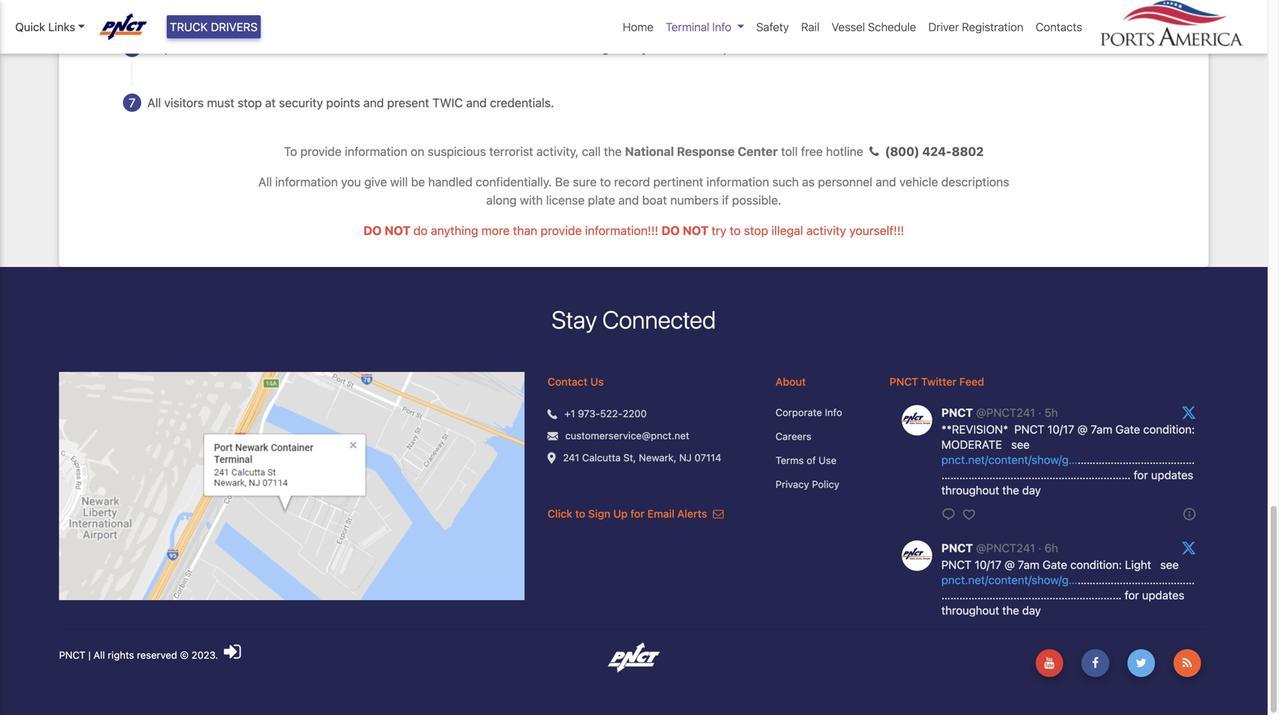 Task type: locate. For each thing, give the bounding box(es) containing it.
driver registration link
[[922, 12, 1030, 41]]

not down drivers at the left
[[255, 41, 280, 55]]

do down the boat
[[661, 223, 680, 238]]

0 vertical spatial pnct
[[889, 376, 918, 388]]

information!!!
[[585, 223, 658, 238]]

7
[[129, 95, 135, 110]]

than
[[513, 223, 537, 238]]

stop left at
[[238, 95, 262, 110]]

activity,
[[536, 144, 579, 159]]

1 horizontal spatial to
[[600, 175, 611, 189]]

be
[[283, 41, 297, 55], [411, 175, 425, 189]]

terminal inside terminal info link
[[666, 20, 709, 33]]

info up steamship
[[712, 20, 731, 33]]

0 vertical spatial provide
[[300, 144, 342, 159]]

customerservice@pnct.net link
[[565, 429, 689, 444]]

the right into
[[369, 41, 387, 55]]

information
[[345, 144, 407, 159], [275, 175, 338, 189], [706, 175, 769, 189]]

0 horizontal spatial provide
[[300, 144, 342, 159]]

pnct | all rights reserved © 2023.
[[59, 650, 221, 661]]

information up give
[[345, 144, 407, 159]]

given
[[602, 41, 632, 55]]

will right give
[[390, 175, 408, 189]]

envelope o image
[[713, 509, 724, 520]]

all for all information you give will be handled confidentially. be sure to record pertinent information such as personnel and vehicle descriptions along with license plate and boat numbers if possible.
[[258, 175, 272, 189]]

0 horizontal spatial the
[[369, 41, 387, 55]]

info inside terminal info link
[[712, 20, 731, 33]]

reserved
[[137, 650, 177, 661]]

provide right to
[[300, 144, 342, 159]]

424-
[[922, 144, 952, 159]]

all for all visitors must stop at security points and present twic and credentials.
[[147, 95, 161, 110]]

ship
[[147, 41, 172, 55]]

0 horizontal spatial do
[[363, 223, 382, 238]]

driver registration
[[928, 20, 1023, 33]]

the right call
[[604, 144, 622, 159]]

terrorist
[[489, 144, 533, 159]]

safety link
[[750, 12, 795, 41]]

to left sign
[[575, 508, 585, 520]]

privacy policy
[[775, 479, 839, 490]]

do left do on the left of page
[[363, 223, 382, 238]]

on
[[411, 144, 424, 159]]

pnct left |
[[59, 650, 86, 661]]

as
[[802, 175, 815, 189]]

the right by
[[651, 41, 669, 55]]

security
[[279, 95, 323, 110]]

sign in image
[[224, 642, 241, 662]]

info up careers link
[[825, 407, 842, 418]]

if
[[722, 193, 729, 207]]

connected
[[602, 305, 716, 334]]

national
[[625, 144, 674, 159]]

©
[[180, 650, 189, 661]]

to right try
[[730, 223, 741, 238]]

will down drivers at the left
[[234, 41, 252, 55]]

privacy policy link
[[775, 477, 867, 492]]

2 vertical spatial to
[[575, 508, 585, 520]]

yourself!!!
[[849, 223, 904, 238]]

terminal
[[666, 20, 709, 33], [390, 41, 437, 55]]

give
[[364, 175, 387, 189]]

center
[[738, 144, 778, 159]]

terminal left unless
[[390, 41, 437, 55]]

terminal up steamship
[[666, 20, 709, 33]]

0 horizontal spatial all
[[93, 650, 105, 661]]

hour
[[497, 41, 522, 55]]

0 vertical spatial be
[[283, 41, 297, 55]]

0 horizontal spatial pnct
[[59, 650, 86, 661]]

terms
[[775, 455, 804, 466]]

pnct left twitter
[[889, 376, 918, 388]]

points
[[326, 95, 360, 110]]

8802
[[952, 144, 984, 159]]

241
[[563, 452, 579, 464]]

be left allowed on the left of page
[[283, 41, 297, 55]]

1 vertical spatial provide
[[541, 223, 582, 238]]

1 vertical spatial info
[[825, 407, 842, 418]]

phone image
[[863, 146, 885, 158]]

1 vertical spatial will
[[390, 175, 408, 189]]

click to sign up for email alerts link
[[548, 508, 724, 520]]

and down the phone image
[[876, 175, 896, 189]]

drivers
[[211, 20, 258, 33]]

1 horizontal spatial stop
[[744, 223, 768, 238]]

1 horizontal spatial terminal
[[666, 20, 709, 33]]

corporate info link
[[775, 406, 867, 420]]

chandlers
[[175, 41, 231, 55]]

info for corporate info
[[825, 407, 842, 418]]

info for terminal info
[[712, 20, 731, 33]]

to
[[284, 144, 297, 159]]

truck drivers
[[170, 20, 258, 33]]

along
[[486, 193, 517, 207]]

corporate
[[775, 407, 822, 418]]

stay connected
[[552, 305, 716, 334]]

handled
[[428, 175, 472, 189]]

provide down license
[[541, 223, 582, 238]]

1 vertical spatial terminal
[[390, 41, 437, 55]]

1 vertical spatial to
[[730, 223, 741, 238]]

information up if
[[706, 175, 769, 189]]

1 horizontal spatial be
[[411, 175, 425, 189]]

personnel
[[818, 175, 872, 189]]

pertinent
[[653, 175, 703, 189]]

contacts link
[[1030, 12, 1088, 41]]

vehicle
[[899, 175, 938, 189]]

2 horizontal spatial the
[[651, 41, 669, 55]]

will inside all information you give will be handled confidentially. be sure to record pertinent information such as personnel and vehicle descriptions along with license plate and boat numbers if possible.
[[390, 175, 408, 189]]

0 vertical spatial info
[[712, 20, 731, 33]]

0 vertical spatial to
[[600, 175, 611, 189]]

home
[[623, 20, 654, 33]]

0 horizontal spatial will
[[234, 41, 252, 55]]

1 horizontal spatial all
[[147, 95, 161, 110]]

boat
[[642, 193, 667, 207]]

terms of use link
[[775, 454, 867, 468]]

allowed
[[300, 41, 342, 55]]

for
[[630, 508, 645, 520]]

terms of use
[[775, 455, 837, 466]]

2 do from the left
[[661, 223, 680, 238]]

such
[[772, 175, 799, 189]]

toll
[[781, 144, 798, 159]]

be
[[555, 175, 570, 189]]

0 horizontal spatial be
[[283, 41, 297, 55]]

0 vertical spatial all
[[147, 95, 161, 110]]

at
[[265, 95, 276, 110]]

1 horizontal spatial info
[[825, 407, 842, 418]]

click to sign up for email alerts
[[548, 508, 710, 520]]

information down to
[[275, 175, 338, 189]]

to up plate
[[600, 175, 611, 189]]

info inside corporate info 'link'
[[825, 407, 842, 418]]

line.
[[734, 41, 760, 55]]

+1 973-522-2200 link
[[564, 407, 647, 422]]

+1 973-522-2200
[[564, 408, 647, 420]]

rail
[[801, 20, 819, 33]]

0 horizontal spatial terminal
[[390, 41, 437, 55]]

all inside all information you give will be handled confidentially. be sure to record pertinent information such as personnel and vehicle descriptions along with license plate and boat numbers if possible.
[[258, 175, 272, 189]]

0 vertical spatial terminal
[[666, 20, 709, 33]]

1 horizontal spatial do
[[661, 223, 680, 238]]

plate
[[588, 193, 615, 207]]

1 vertical spatial pnct
[[59, 650, 86, 661]]

0 vertical spatial stop
[[238, 95, 262, 110]]

1 horizontal spatial pnct
[[889, 376, 918, 388]]

241 calcutta st, newark, nj 07114
[[563, 452, 721, 464]]

not left do on the left of page
[[385, 223, 411, 238]]

0 horizontal spatial info
[[712, 20, 731, 33]]

be down on
[[411, 175, 425, 189]]

and
[[363, 95, 384, 110], [466, 95, 487, 110], [876, 175, 896, 189], [618, 193, 639, 207]]

not left try
[[683, 223, 709, 238]]

present
[[387, 95, 429, 110]]

0 horizontal spatial to
[[575, 508, 585, 520]]

stop down "possible."
[[744, 223, 768, 238]]

1 horizontal spatial information
[[345, 144, 407, 159]]

about
[[775, 376, 806, 388]]

stop
[[238, 95, 262, 110], [744, 223, 768, 238]]

1 horizontal spatial will
[[390, 175, 408, 189]]

1 vertical spatial be
[[411, 175, 425, 189]]

the
[[369, 41, 387, 55], [651, 41, 669, 55], [604, 144, 622, 159]]

all information you give will be handled confidentially. be sure to record pertinent information such as personnel and vehicle descriptions along with license plate and boat numbers if possible.
[[258, 175, 1009, 207]]

1 vertical spatial all
[[258, 175, 272, 189]]

info
[[712, 20, 731, 33], [825, 407, 842, 418]]

2 horizontal spatial all
[[258, 175, 272, 189]]

and right 'twic' in the left of the page
[[466, 95, 487, 110]]

1 vertical spatial stop
[[744, 223, 768, 238]]



Task type: vqa. For each thing, say whether or not it's contained in the screenshot.
customerservice@pnct.net link
yes



Task type: describe. For each thing, give the bounding box(es) containing it.
careers link
[[775, 430, 867, 444]]

sign
[[588, 508, 610, 520]]

more
[[481, 223, 510, 238]]

illegal
[[771, 223, 803, 238]]

twitter
[[921, 376, 957, 388]]

1 horizontal spatial not
[[385, 223, 411, 238]]

quick links
[[15, 20, 75, 33]]

973-
[[578, 408, 600, 420]]

steamship
[[672, 41, 731, 55]]

registration
[[962, 20, 1023, 33]]

feed
[[959, 376, 984, 388]]

0 horizontal spatial not
[[255, 41, 280, 55]]

stay
[[552, 305, 597, 334]]

2 vertical spatial all
[[93, 650, 105, 661]]

suspicious
[[428, 144, 486, 159]]

contacts
[[1036, 20, 1082, 33]]

pnct for pnct | all rights reserved © 2023.
[[59, 650, 86, 661]]

6
[[128, 41, 136, 55]]

(800) 424-8802 link
[[863, 144, 984, 159]]

rail link
[[795, 12, 826, 41]]

1 do from the left
[[363, 223, 382, 238]]

truck drivers link
[[167, 15, 261, 38]]

contact us
[[548, 376, 604, 388]]

safety
[[756, 20, 789, 33]]

07114
[[694, 452, 721, 464]]

careers
[[775, 431, 811, 442]]

2023.
[[191, 650, 218, 661]]

license
[[546, 193, 585, 207]]

to inside all information you give will be handled confidentially. be sure to record pertinent information such as personnel and vehicle descriptions along with license plate and boat numbers if possible.
[[600, 175, 611, 189]]

to provide information on suspicious terrorist activity, call the national response center toll free hotline
[[284, 144, 863, 159]]

and down the record
[[618, 193, 639, 207]]

call
[[582, 144, 601, 159]]

do not do anything more than provide information!!! do not try to stop illegal activity yourself!!!
[[363, 223, 904, 238]]

ship chandlers will not be allowed into the terminal unless 24 hour notification is given by the steamship line.
[[147, 41, 760, 55]]

response
[[677, 144, 735, 159]]

+1
[[564, 408, 575, 420]]

customerservice@pnct.net
[[565, 430, 689, 442]]

visitors
[[164, 95, 204, 110]]

2 horizontal spatial not
[[683, 223, 709, 238]]

policy
[[812, 479, 839, 490]]

and right the points
[[363, 95, 384, 110]]

calcutta
[[582, 452, 621, 464]]

credentials.
[[490, 95, 554, 110]]

anything
[[431, 223, 478, 238]]

possible.
[[732, 193, 781, 207]]

2 horizontal spatial to
[[730, 223, 741, 238]]

terminal info
[[666, 20, 731, 33]]

quick links link
[[15, 18, 85, 35]]

corporate info
[[775, 407, 842, 418]]

2200
[[623, 408, 647, 420]]

driver
[[928, 20, 959, 33]]

vessel
[[832, 20, 865, 33]]

0 vertical spatial will
[[234, 41, 252, 55]]

|
[[88, 650, 91, 661]]

us
[[590, 376, 604, 388]]

2 horizontal spatial information
[[706, 175, 769, 189]]

241 calcutta st, newark, nj 07114 link
[[563, 451, 721, 466]]

descriptions
[[941, 175, 1009, 189]]

numbers
[[670, 193, 719, 207]]

of
[[807, 455, 816, 466]]

0 horizontal spatial stop
[[238, 95, 262, 110]]

st,
[[623, 452, 636, 464]]

is
[[590, 41, 599, 55]]

be inside all information you give will be handled confidentially. be sure to record pertinent information such as personnel and vehicle descriptions along with license plate and boat numbers if possible.
[[411, 175, 425, 189]]

pnct for pnct twitter feed
[[889, 376, 918, 388]]

into
[[345, 41, 366, 55]]

home link
[[617, 12, 660, 41]]

quick
[[15, 20, 45, 33]]

all visitors must stop at security points and present twic and credentials.
[[147, 95, 554, 110]]

unless
[[440, 41, 476, 55]]

activity
[[806, 223, 846, 238]]

nj
[[679, 452, 692, 464]]

sure
[[573, 175, 597, 189]]

0 horizontal spatial information
[[275, 175, 338, 189]]

terminal info link
[[660, 12, 750, 41]]

try
[[711, 223, 727, 238]]

privacy
[[775, 479, 809, 490]]

1 horizontal spatial provide
[[541, 223, 582, 238]]

email
[[647, 508, 674, 520]]

1 horizontal spatial the
[[604, 144, 622, 159]]

must
[[207, 95, 234, 110]]

vessel schedule
[[832, 20, 916, 33]]

up
[[613, 508, 628, 520]]



